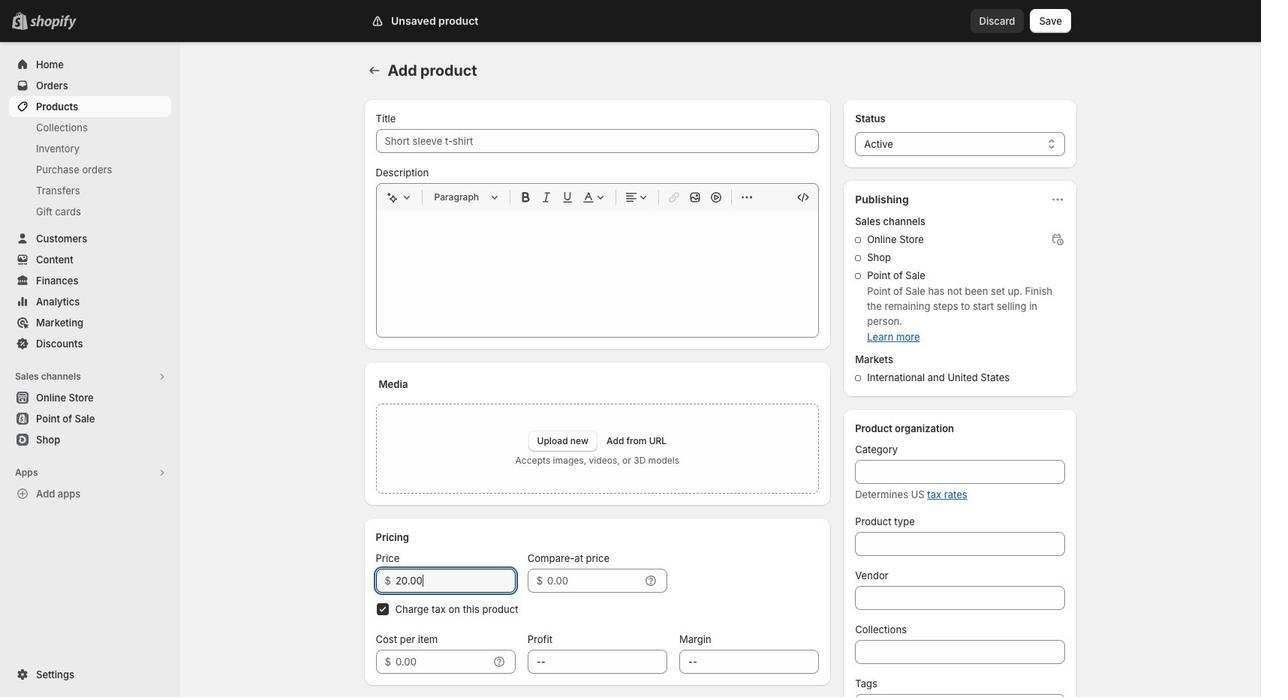 Task type: locate. For each thing, give the bounding box(es) containing it.
None text field
[[855, 460, 1065, 484], [855, 586, 1065, 610], [855, 640, 1065, 664], [679, 650, 819, 674], [855, 460, 1065, 484], [855, 586, 1065, 610], [855, 640, 1065, 664], [679, 650, 819, 674]]

shopify image
[[33, 15, 80, 30]]

None text field
[[855, 532, 1065, 556], [528, 650, 667, 674], [855, 694, 1065, 697], [855, 532, 1065, 556], [528, 650, 667, 674], [855, 694, 1065, 697]]

1 horizontal spatial   text field
[[547, 569, 640, 593]]

Short sleeve t-shirt text field
[[376, 129, 819, 153]]

  text field
[[396, 569, 516, 593], [547, 569, 640, 593]]

0 horizontal spatial   text field
[[396, 569, 516, 593]]



Task type: vqa. For each thing, say whether or not it's contained in the screenshot.
bottommost POINT
no



Task type: describe. For each thing, give the bounding box(es) containing it.
2   text field from the left
[[547, 569, 640, 593]]

  text field
[[396, 650, 489, 674]]

1   text field from the left
[[396, 569, 516, 593]]



